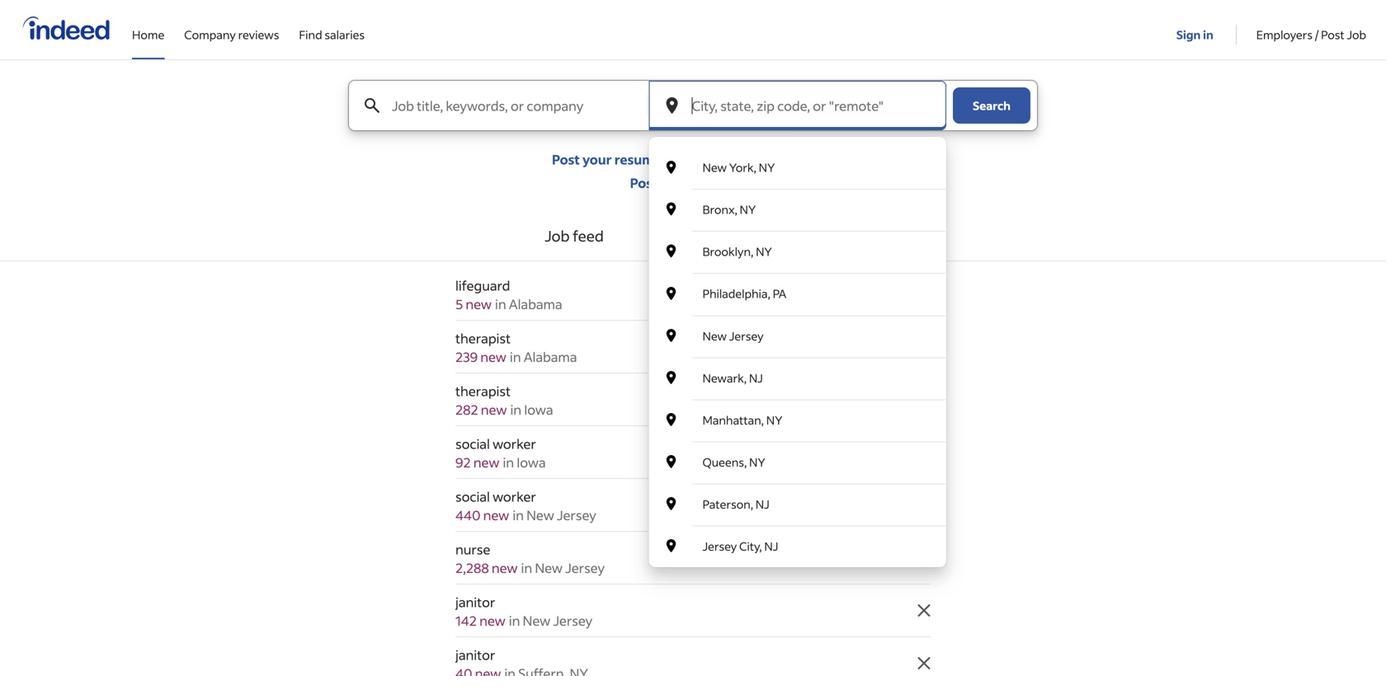 Task type: vqa. For each thing, say whether or not it's contained in the screenshot.
Janitor in janitor 142 new in New Jersey
yes



Task type: describe. For each thing, give the bounding box(es) containing it.
1 horizontal spatial job
[[1347, 27, 1366, 42]]

home
[[132, 27, 164, 42]]

new inside social worker 92 new in iowa
[[473, 454, 500, 471]]

delete recent search therapist image
[[914, 390, 934, 410]]

new for therapist 239 new in alabama
[[480, 348, 507, 365]]

92
[[455, 454, 471, 471]]

1 vertical spatial a
[[661, 175, 668, 191]]

social worker 92 new in iowa
[[455, 435, 546, 471]]

new for lifeguard 5 new in alabama
[[466, 296, 492, 313]]

Edit location text field
[[689, 81, 946, 130]]

search button
[[953, 87, 1031, 124]]

sign in
[[1176, 27, 1214, 42]]

queens,
[[703, 455, 747, 470]]

nj for paterson, nj
[[756, 497, 770, 512]]

employers
[[1256, 27, 1313, 42]]

ny for queens, ny
[[749, 455, 765, 470]]

job inside 'button'
[[545, 226, 570, 245]]

brooklyn, ny
[[703, 244, 772, 259]]

therapist 239 new in alabama
[[455, 330, 577, 365]]

queens, ny link
[[649, 441, 946, 483]]

jersey inside "jersey city, nj" link
[[703, 539, 737, 554]]

recent searches button
[[693, 211, 931, 261]]

salaries
[[325, 27, 365, 42]]

jersey city, nj link
[[649, 525, 946, 567]]

philadelphia, pa link
[[649, 272, 946, 315]]

bronx,
[[703, 202, 737, 217]]

seconds
[[783, 151, 834, 168]]

in inside therapist 239 new in alabama
[[510, 348, 521, 365]]

alabama for lifeguard 5 new in alabama
[[509, 296, 562, 313]]

lifeguard
[[455, 277, 510, 294]]

your
[[582, 151, 612, 168]]

brooklyn,
[[703, 244, 754, 259]]

new inside "janitor 142 new in new jersey"
[[523, 612, 551, 629]]

post your resume - it only takes a few seconds post a job on indeed
[[552, 151, 834, 191]]

delete recent search janitor image
[[914, 654, 934, 674]]

nj for newark, nj
[[749, 371, 763, 386]]

new york, ny
[[703, 160, 775, 175]]

janitor for janitor
[[455, 647, 495, 664]]

newark, nj
[[703, 371, 763, 386]]

sign
[[1176, 27, 1201, 42]]

recent
[[754, 225, 804, 244]]

social for 440
[[455, 488, 490, 505]]

philadelphia, pa
[[703, 287, 787, 301]]

recent searches
[[754, 225, 870, 244]]

therapist for 239
[[455, 330, 511, 347]]

2,288
[[455, 560, 489, 577]]

takes
[[713, 151, 745, 168]]

nurse
[[455, 541, 490, 558]]

ny right york,
[[759, 160, 775, 175]]

pa
[[773, 287, 787, 301]]

manhattan, ny
[[703, 413, 783, 428]]

brooklyn, ny link
[[649, 230, 946, 272]]

company
[[184, 27, 236, 42]]

jersey inside social worker 440 new in new jersey
[[557, 507, 596, 524]]

jersey inside nurse 2,288 new in new jersey
[[565, 560, 605, 577]]

ny for brooklyn, ny
[[756, 244, 772, 259]]

in inside "therapist 282 new in iowa"
[[510, 401, 522, 418]]

delete recent search nurse image
[[914, 548, 934, 568]]

resume
[[614, 151, 662, 168]]

on
[[693, 175, 710, 191]]

ny for manhattan, ny
[[766, 413, 783, 428]]

282
[[455, 401, 478, 418]]

new for janitor 142 new in new jersey
[[479, 612, 506, 629]]

philadelphia,
[[703, 287, 770, 301]]

ny for bronx, ny
[[740, 202, 756, 217]]

new inside social worker 440 new in new jersey
[[483, 507, 509, 524]]

therapist 282 new in iowa
[[455, 383, 553, 418]]

new for nurse 2,288 new in new jersey
[[492, 560, 518, 577]]

searches
[[807, 225, 870, 244]]

5
[[455, 296, 463, 313]]

jersey inside "new jersey" link
[[729, 329, 764, 343]]

search: Job title, keywords, or company text field
[[389, 81, 646, 130]]

new inside "new jersey" link
[[703, 329, 727, 343]]

new jersey link
[[649, 315, 946, 357]]

company reviews link
[[184, 0, 279, 56]]



Task type: locate. For each thing, give the bounding box(es) containing it.
new
[[466, 296, 492, 313], [480, 348, 507, 365], [481, 401, 507, 418], [473, 454, 500, 471], [483, 507, 509, 524], [492, 560, 518, 577], [479, 612, 506, 629]]

new inside therapist 239 new in alabama
[[480, 348, 507, 365]]

therapist up 239
[[455, 330, 511, 347]]

social
[[455, 435, 490, 452], [455, 488, 490, 505]]

search
[[973, 98, 1011, 113]]

nj
[[749, 371, 763, 386], [756, 497, 770, 512], [764, 539, 778, 554]]

1 janitor from the top
[[455, 594, 495, 611]]

a
[[748, 151, 755, 168], [661, 175, 668, 191]]

janitor link
[[455, 645, 903, 677]]

janitor
[[455, 594, 495, 611], [455, 647, 495, 664]]

manhattan,
[[703, 413, 764, 428]]

-
[[664, 151, 670, 168]]

job left feed
[[545, 226, 570, 245]]

none search field containing search
[[335, 80, 1051, 567]]

2 therapist from the top
[[455, 383, 511, 400]]

new right 282
[[481, 401, 507, 418]]

janitor inside "janitor 142 new in new jersey"
[[455, 594, 495, 611]]

york,
[[729, 160, 756, 175]]

delete recent search janitor image
[[914, 601, 934, 621]]

jersey down 'philadelphia, pa'
[[729, 329, 764, 343]]

1 vertical spatial nj
[[756, 497, 770, 512]]

tab list containing recent searches
[[0, 211, 1386, 262]]

worker for in new jersey
[[493, 488, 536, 505]]

new inside nurse 2,288 new in new jersey
[[492, 560, 518, 577]]

ny down 'recent'
[[756, 244, 772, 259]]

new inside "janitor 142 new in new jersey"
[[479, 612, 506, 629]]

find
[[299, 27, 322, 42]]

manhattan, ny link
[[649, 399, 946, 441]]

worker inside social worker 440 new in new jersey
[[493, 488, 536, 505]]

2 horizontal spatial post
[[1321, 27, 1345, 42]]

sign in link
[[1176, 1, 1216, 57]]

employers / post job
[[1256, 27, 1366, 42]]

alabama inside therapist 239 new in alabama
[[524, 348, 577, 365]]

social for 92
[[455, 435, 490, 452]]

therapist inside therapist 239 new in alabama
[[455, 330, 511, 347]]

in down the lifeguard
[[495, 296, 506, 313]]

jersey up nurse 2,288 new in new jersey
[[557, 507, 596, 524]]

social worker 440 new in new jersey
[[455, 488, 596, 524]]

in inside social worker 440 new in new jersey
[[513, 507, 524, 524]]

therapist for 282
[[455, 383, 511, 400]]

1 horizontal spatial a
[[748, 151, 755, 168]]

worker for in iowa
[[493, 435, 536, 452]]

142
[[455, 612, 477, 629]]

janitor up 142
[[455, 594, 495, 611]]

in inside nurse 2,288 new in new jersey
[[521, 560, 532, 577]]

bronx, ny link
[[649, 188, 946, 230]]

None search field
[[335, 80, 1051, 567]]

social inside social worker 440 new in new jersey
[[455, 488, 490, 505]]

2 janitor from the top
[[455, 647, 495, 664]]

company reviews
[[184, 27, 279, 42]]

a left few
[[748, 151, 755, 168]]

paterson, nj link
[[649, 483, 946, 525]]

jersey
[[729, 329, 764, 343], [557, 507, 596, 524], [703, 539, 737, 554], [565, 560, 605, 577], [553, 612, 593, 629]]

therapist inside "therapist 282 new in iowa"
[[455, 383, 511, 400]]

iowa up social worker 92 new in iowa
[[524, 401, 553, 418]]

ny right manhattan,
[[766, 413, 783, 428]]

/
[[1315, 27, 1319, 42]]

post down "resume"
[[630, 175, 658, 191]]

jersey inside "janitor 142 new in new jersey"
[[553, 612, 593, 629]]

ny
[[759, 160, 775, 175], [740, 202, 756, 217], [756, 244, 772, 259], [766, 413, 783, 428], [749, 455, 765, 470]]

paterson,
[[703, 497, 753, 512]]

post a job on indeed link
[[630, 175, 756, 191]]

main content
[[0, 80, 1386, 677]]

alabama up "therapist 282 new in iowa"
[[524, 348, 577, 365]]

0 vertical spatial janitor
[[455, 594, 495, 611]]

alabama for therapist 239 new in alabama
[[524, 348, 577, 365]]

job
[[671, 175, 691, 191]]

janitor for janitor 142 new in new jersey
[[455, 594, 495, 611]]

tab list
[[0, 211, 1386, 262]]

find salaries link
[[299, 0, 365, 56]]

0 vertical spatial post
[[1321, 27, 1345, 42]]

therapist up 282
[[455, 383, 511, 400]]

new
[[703, 160, 727, 175], [703, 329, 727, 343], [526, 507, 554, 524], [535, 560, 563, 577], [523, 612, 551, 629]]

lifeguard 5 new in alabama
[[455, 277, 562, 313]]

new inside nurse 2,288 new in new jersey
[[535, 560, 563, 577]]

1 vertical spatial therapist
[[455, 383, 511, 400]]

job feed
[[545, 226, 604, 245]]

it
[[673, 151, 681, 168]]

iowa inside social worker 92 new in iowa
[[517, 454, 546, 471]]

2 worker from the top
[[493, 488, 536, 505]]

1 vertical spatial social
[[455, 488, 490, 505]]

0 vertical spatial alabama
[[509, 296, 562, 313]]

main content containing recent searches
[[0, 80, 1386, 677]]

queens, ny
[[703, 455, 765, 470]]

new right 92
[[473, 454, 500, 471]]

job right /
[[1347, 27, 1366, 42]]

jersey left city,
[[703, 539, 737, 554]]

0 vertical spatial social
[[455, 435, 490, 452]]

iowa up social worker 440 new in new jersey
[[517, 454, 546, 471]]

in
[[1203, 27, 1214, 42], [495, 296, 506, 313], [510, 348, 521, 365], [510, 401, 522, 418], [503, 454, 514, 471], [513, 507, 524, 524], [521, 560, 532, 577], [509, 612, 520, 629]]

ny right queens,
[[749, 455, 765, 470]]

social inside social worker 92 new in iowa
[[455, 435, 490, 452]]

in up "therapist 282 new in iowa"
[[510, 348, 521, 365]]

job
[[1347, 27, 1366, 42], [545, 226, 570, 245]]

1 therapist from the top
[[455, 330, 511, 347]]

0 vertical spatial therapist
[[455, 330, 511, 347]]

0 horizontal spatial post
[[552, 151, 580, 168]]

alabama inside lifeguard 5 new in alabama
[[509, 296, 562, 313]]

post right /
[[1321, 27, 1345, 42]]

1 vertical spatial alabama
[[524, 348, 577, 365]]

alabama
[[509, 296, 562, 313], [524, 348, 577, 365]]

in up "janitor 142 new in new jersey"
[[521, 560, 532, 577]]

jersey up "janitor 142 new in new jersey"
[[565, 560, 605, 577]]

in inside lifeguard 5 new in alabama
[[495, 296, 506, 313]]

new inside lifeguard 5 new in alabama
[[466, 296, 492, 313]]

in right sign
[[1203, 27, 1214, 42]]

new jersey
[[703, 329, 764, 343]]

nurse 2,288 new in new jersey
[[455, 541, 605, 577]]

alabama up therapist 239 new in alabama
[[509, 296, 562, 313]]

city,
[[739, 539, 762, 554]]

worker inside social worker 92 new in iowa
[[493, 435, 536, 452]]

job feed button
[[455, 211, 693, 261]]

2 social from the top
[[455, 488, 490, 505]]

440
[[455, 507, 481, 524]]

new inside social worker 440 new in new jersey
[[526, 507, 554, 524]]

social up 440
[[455, 488, 490, 505]]

bronx, ny
[[703, 202, 756, 217]]

0 horizontal spatial job
[[545, 226, 570, 245]]

post your resume link
[[552, 151, 662, 168]]

a left job
[[661, 175, 668, 191]]

worker down social worker 92 new in iowa
[[493, 488, 536, 505]]

nj right the paterson,
[[756, 497, 770, 512]]

feed
[[573, 226, 604, 245]]

in up social worker 92 new in iowa
[[510, 401, 522, 418]]

1 social from the top
[[455, 435, 490, 452]]

0 vertical spatial a
[[748, 151, 755, 168]]

2 vertical spatial post
[[630, 175, 658, 191]]

new right 440
[[483, 507, 509, 524]]

jersey city, nj
[[703, 539, 778, 554]]

in right 142
[[509, 612, 520, 629]]

new down the lifeguard
[[466, 296, 492, 313]]

search suggestions list box
[[649, 147, 946, 567]]

post left your
[[552, 151, 580, 168]]

jersey down nurse 2,288 new in new jersey
[[553, 612, 593, 629]]

iowa
[[524, 401, 553, 418], [517, 454, 546, 471]]

1 worker from the top
[[493, 435, 536, 452]]

few
[[758, 151, 781, 168]]

1 vertical spatial worker
[[493, 488, 536, 505]]

in inside "janitor 142 new in new jersey"
[[509, 612, 520, 629]]

new inside "therapist 282 new in iowa"
[[481, 401, 507, 418]]

0 vertical spatial job
[[1347, 27, 1366, 42]]

new right 2,288 on the left
[[492, 560, 518, 577]]

2 vertical spatial nj
[[764, 539, 778, 554]]

home link
[[132, 0, 164, 56]]

employers / post job link
[[1256, 0, 1366, 56]]

239
[[455, 348, 478, 365]]

new york, ny link
[[649, 147, 946, 188]]

newark,
[[703, 371, 747, 386]]

paterson, nj
[[703, 497, 770, 512]]

only
[[684, 151, 710, 168]]

ny right bronx,
[[740, 202, 756, 217]]

0 vertical spatial nj
[[749, 371, 763, 386]]

indeed
[[712, 175, 756, 191]]

in inside social worker 92 new in iowa
[[503, 454, 514, 471]]

janitor down 142
[[455, 647, 495, 664]]

new inside new york, ny link
[[703, 160, 727, 175]]

1 horizontal spatial post
[[630, 175, 658, 191]]

nj right newark,
[[749, 371, 763, 386]]

1 vertical spatial iowa
[[517, 454, 546, 471]]

reviews
[[238, 27, 279, 42]]

in up nurse 2,288 new in new jersey
[[513, 507, 524, 524]]

therapist
[[455, 330, 511, 347], [455, 383, 511, 400]]

new right 239
[[480, 348, 507, 365]]

0 vertical spatial worker
[[493, 435, 536, 452]]

0 horizontal spatial a
[[661, 175, 668, 191]]

post
[[1321, 27, 1345, 42], [552, 151, 580, 168], [630, 175, 658, 191]]

worker
[[493, 435, 536, 452], [493, 488, 536, 505]]

1 vertical spatial post
[[552, 151, 580, 168]]

janitor 142 new in new jersey
[[455, 594, 593, 629]]

social up 92
[[455, 435, 490, 452]]

1 vertical spatial job
[[545, 226, 570, 245]]

0 vertical spatial iowa
[[524, 401, 553, 418]]

find salaries
[[299, 27, 365, 42]]

in right 92
[[503, 454, 514, 471]]

worker down "therapist 282 new in iowa"
[[493, 435, 536, 452]]

new for therapist 282 new in iowa
[[481, 401, 507, 418]]

nj right city,
[[764, 539, 778, 554]]

1 vertical spatial janitor
[[455, 647, 495, 664]]

iowa inside "therapist 282 new in iowa"
[[524, 401, 553, 418]]

new right 142
[[479, 612, 506, 629]]

newark, nj link
[[649, 357, 946, 399]]



